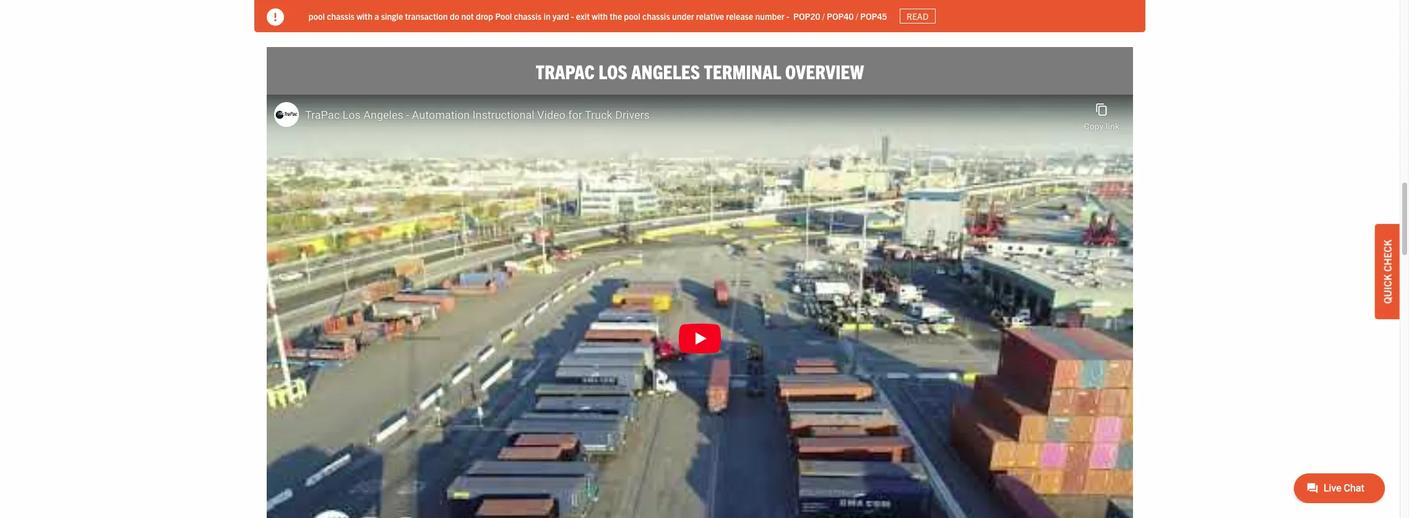 Task type: locate. For each thing, give the bounding box(es) containing it.
1 - from the left
[[572, 10, 575, 21]]

1 horizontal spatial with
[[592, 10, 608, 21]]

pool right the solid icon
[[309, 10, 325, 21]]

1 horizontal spatial /
[[856, 10, 859, 21]]

0 horizontal spatial -
[[572, 10, 575, 21]]

2 horizontal spatial chassis
[[643, 10, 671, 21]]

1 horizontal spatial chassis
[[514, 10, 542, 21]]

pool
[[309, 10, 325, 21], [625, 10, 641, 21]]

chassis left in at the left of the page
[[514, 10, 542, 21]]

chassis
[[327, 10, 355, 21], [514, 10, 542, 21], [643, 10, 671, 21]]

/
[[823, 10, 825, 21], [856, 10, 859, 21]]

with
[[357, 10, 373, 21], [592, 10, 608, 21]]

0 horizontal spatial with
[[357, 10, 373, 21]]

drop
[[476, 10, 494, 21]]

with left "the"
[[592, 10, 608, 21]]

solid image
[[267, 9, 284, 26]]

0 horizontal spatial /
[[823, 10, 825, 21]]

/ left pop40
[[823, 10, 825, 21]]

chassis left under at the left top of the page
[[643, 10, 671, 21]]

yard
[[553, 10, 570, 21]]

terminal
[[704, 59, 782, 83]]

- right number at the right of the page
[[787, 10, 790, 21]]

2 / from the left
[[856, 10, 859, 21]]

1 with from the left
[[357, 10, 373, 21]]

los
[[599, 59, 628, 83]]

single
[[381, 10, 404, 21]]

2 with from the left
[[592, 10, 608, 21]]

- left the exit
[[572, 10, 575, 21]]

read link
[[900, 9, 936, 24]]

trapac
[[536, 59, 595, 83]]

2 pool from the left
[[625, 10, 641, 21]]

/ left pop45
[[856, 10, 859, 21]]

-
[[572, 10, 575, 21], [787, 10, 790, 21]]

pop40
[[827, 10, 854, 21]]

chassis left a
[[327, 10, 355, 21]]

pool right "the"
[[625, 10, 641, 21]]

0 horizontal spatial pool
[[309, 10, 325, 21]]

1 pool from the left
[[309, 10, 325, 21]]

with left a
[[357, 10, 373, 21]]

0 horizontal spatial chassis
[[327, 10, 355, 21]]

check
[[1382, 239, 1394, 272]]

1 horizontal spatial pool
[[625, 10, 641, 21]]

1 horizontal spatial -
[[787, 10, 790, 21]]

relative
[[697, 10, 725, 21]]



Task type: vqa. For each thing, say whether or not it's contained in the screenshot.
Select
no



Task type: describe. For each thing, give the bounding box(es) containing it.
pool
[[496, 10, 512, 21]]

2 chassis from the left
[[514, 10, 542, 21]]

3 chassis from the left
[[643, 10, 671, 21]]

do
[[450, 10, 460, 21]]

2 - from the left
[[787, 10, 790, 21]]

pool chassis with a single transaction  do not drop pool chassis in yard -  exit with the pool chassis under relative release number -  pop20 / pop40 / pop45
[[309, 10, 888, 21]]

pop45
[[861, 10, 888, 21]]

quick check
[[1382, 239, 1394, 304]]

quick check link
[[1376, 224, 1400, 319]]

1 / from the left
[[823, 10, 825, 21]]

1 chassis from the left
[[327, 10, 355, 21]]

trapac los angeles terminal overview
[[536, 59, 864, 83]]

read
[[907, 11, 929, 22]]

number
[[756, 10, 785, 21]]

under
[[673, 10, 695, 21]]

in
[[544, 10, 551, 21]]

angeles
[[632, 59, 700, 83]]

pop20
[[794, 10, 821, 21]]

overview
[[786, 59, 864, 83]]

transaction
[[406, 10, 448, 21]]

exit
[[577, 10, 590, 21]]

not
[[462, 10, 474, 21]]

a
[[375, 10, 379, 21]]

release
[[727, 10, 754, 21]]

quick
[[1382, 274, 1394, 304]]

the
[[610, 10, 623, 21]]



